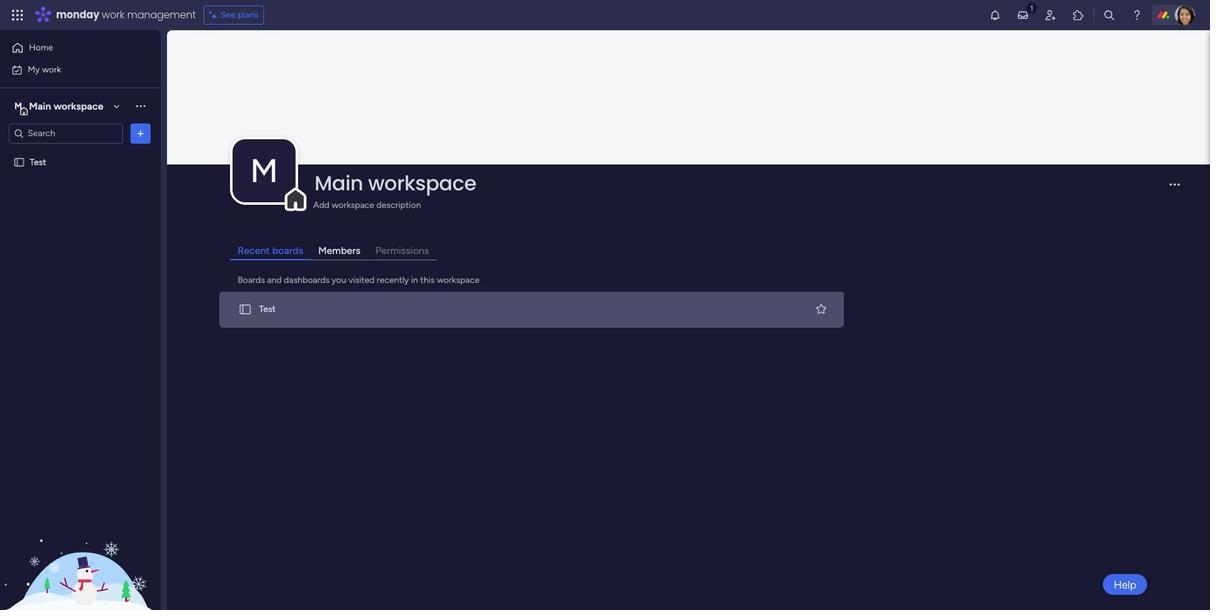 Task type: vqa. For each thing, say whether or not it's contained in the screenshot.
Workspace options image
yes



Task type: describe. For each thing, give the bounding box(es) containing it.
visited
[[349, 275, 375, 286]]

work for monday
[[102, 8, 125, 22]]

home
[[29, 42, 53, 53]]

add to favorites image
[[815, 303, 828, 315]]

lottie animation element
[[0, 483, 161, 610]]

m inside workspace selection element
[[15, 101, 22, 111]]

1 image
[[1026, 1, 1038, 15]]

inbox image
[[1017, 9, 1029, 21]]

dashboards
[[284, 275, 330, 286]]

public board image
[[238, 303, 252, 316]]

permissions
[[376, 245, 429, 257]]

1 vertical spatial main
[[315, 169, 363, 197]]

main inside workspace selection element
[[29, 100, 51, 112]]

and
[[267, 275, 282, 286]]

my work button
[[8, 60, 136, 80]]

test list box
[[0, 149, 161, 343]]

m inside popup button
[[250, 151, 278, 190]]

main workspace inside workspace selection element
[[29, 100, 103, 112]]

options image
[[134, 127, 147, 140]]

see
[[220, 9, 236, 20]]

Search in workspace field
[[26, 126, 105, 141]]

workspace options image
[[134, 100, 147, 112]]

apps image
[[1072, 9, 1085, 21]]

recently
[[377, 275, 409, 286]]

test for public board image
[[30, 157, 46, 167]]

recent boards
[[238, 245, 303, 257]]

help image
[[1131, 9, 1143, 21]]

add workspace description
[[313, 200, 421, 210]]

test for public board icon
[[259, 304, 276, 315]]

boards and dashboards you visited recently in this workspace
[[238, 275, 480, 286]]

boards
[[238, 275, 265, 286]]

in
[[411, 275, 418, 286]]



Task type: locate. For each thing, give the bounding box(es) containing it.
james peterson image
[[1175, 5, 1195, 25]]

1 vertical spatial workspace image
[[233, 139, 296, 202]]

my
[[28, 64, 40, 75]]

1 horizontal spatial main workspace
[[315, 169, 476, 197]]

workspace selection element
[[12, 99, 105, 115]]

test inside "link"
[[259, 304, 276, 315]]

m button
[[233, 139, 296, 202]]

option
[[0, 151, 161, 153]]

m
[[15, 101, 22, 111], [250, 151, 278, 190]]

work inside the my work button
[[42, 64, 61, 75]]

you
[[332, 275, 346, 286]]

test link
[[219, 292, 844, 328]]

0 vertical spatial main workspace
[[29, 100, 103, 112]]

1 horizontal spatial test
[[259, 304, 276, 315]]

0 vertical spatial workspace image
[[12, 99, 25, 113]]

monday work management
[[56, 8, 196, 22]]

plans
[[238, 9, 259, 20]]

lottie animation image
[[0, 483, 161, 610]]

0 vertical spatial test
[[30, 157, 46, 167]]

main up the add
[[315, 169, 363, 197]]

0 horizontal spatial work
[[42, 64, 61, 75]]

main workspace
[[29, 100, 103, 112], [315, 169, 476, 197]]

0 vertical spatial work
[[102, 8, 125, 22]]

members
[[318, 245, 361, 257]]

my work
[[28, 64, 61, 75]]

0 vertical spatial main
[[29, 100, 51, 112]]

public board image
[[13, 156, 25, 168]]

help button
[[1103, 574, 1147, 595]]

1 horizontal spatial m
[[250, 151, 278, 190]]

see plans
[[220, 9, 259, 20]]

work
[[102, 8, 125, 22], [42, 64, 61, 75]]

description
[[376, 200, 421, 210]]

work right monday at the left of the page
[[102, 8, 125, 22]]

1 horizontal spatial work
[[102, 8, 125, 22]]

0 vertical spatial m
[[15, 101, 22, 111]]

workspace right the add
[[332, 200, 374, 210]]

workspace right this at the top left
[[437, 275, 480, 286]]

0 horizontal spatial main workspace
[[29, 100, 103, 112]]

1 horizontal spatial main
[[315, 169, 363, 197]]

1 vertical spatial test
[[259, 304, 276, 315]]

test inside list box
[[30, 157, 46, 167]]

0 horizontal spatial workspace image
[[12, 99, 25, 113]]

0 horizontal spatial test
[[30, 157, 46, 167]]

1 horizontal spatial workspace image
[[233, 139, 296, 202]]

0 horizontal spatial main
[[29, 100, 51, 112]]

recent
[[238, 245, 270, 257]]

workspace
[[54, 100, 103, 112], [368, 169, 476, 197], [332, 200, 374, 210], [437, 275, 480, 286]]

search everything image
[[1103, 9, 1116, 21]]

workspace inside workspace selection element
[[54, 100, 103, 112]]

test right public board icon
[[259, 304, 276, 315]]

main
[[29, 100, 51, 112], [315, 169, 363, 197]]

main workspace up search in workspace field
[[29, 100, 103, 112]]

boards
[[272, 245, 303, 257]]

see plans button
[[203, 6, 264, 25]]

add
[[313, 200, 330, 210]]

work right my
[[42, 64, 61, 75]]

1 vertical spatial work
[[42, 64, 61, 75]]

1 vertical spatial main workspace
[[315, 169, 476, 197]]

management
[[127, 8, 196, 22]]

v2 ellipsis image
[[1170, 184, 1180, 194]]

invite members image
[[1044, 9, 1057, 21]]

workspace up description
[[368, 169, 476, 197]]

select product image
[[11, 9, 24, 21]]

1 vertical spatial m
[[250, 151, 278, 190]]

home button
[[8, 38, 136, 58]]

notifications image
[[989, 9, 1002, 21]]

help
[[1114, 578, 1136, 591]]

0 horizontal spatial m
[[15, 101, 22, 111]]

main workspace up description
[[315, 169, 476, 197]]

test
[[30, 157, 46, 167], [259, 304, 276, 315]]

workspace up search in workspace field
[[54, 100, 103, 112]]

test right public board image
[[30, 157, 46, 167]]

monday
[[56, 8, 99, 22]]

Main workspace field
[[311, 169, 1159, 197]]

work for my
[[42, 64, 61, 75]]

this
[[420, 275, 435, 286]]

main down the my work
[[29, 100, 51, 112]]

workspace image
[[12, 99, 25, 113], [233, 139, 296, 202]]



